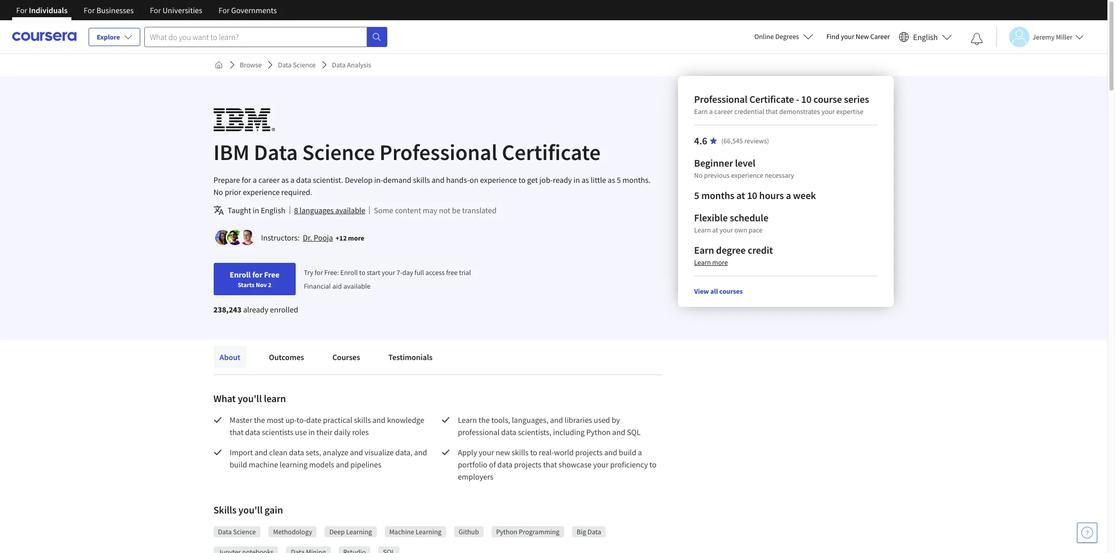 Task type: locate. For each thing, give the bounding box(es) containing it.
1 horizontal spatial the
[[479, 415, 490, 425]]

-
[[796, 93, 799, 105]]

2 horizontal spatial that
[[766, 107, 778, 116]]

months.
[[623, 175, 651, 185]]

your right showcase
[[593, 459, 609, 469]]

full
[[415, 268, 424, 277]]

learn inside learn the tools, languages, and libraries used by professional data scientists, including python and sql
[[458, 415, 477, 425]]

professional
[[458, 427, 500, 437]]

0 vertical spatial you'll
[[238, 392, 262, 405]]

1 vertical spatial data science
[[218, 527, 256, 536]]

None search field
[[144, 27, 387, 47]]

learning right machine
[[416, 527, 442, 536]]

1 horizontal spatial as
[[582, 175, 589, 185]]

knowledge
[[387, 415, 424, 425]]

to left get
[[519, 175, 526, 185]]

translated
[[462, 205, 497, 215]]

your up of
[[479, 447, 494, 457]]

0 horizontal spatial the
[[254, 415, 265, 425]]

a
[[709, 107, 713, 116], [253, 175, 257, 185], [290, 175, 295, 185], [786, 189, 791, 202], [638, 447, 642, 457]]

science up scientist.
[[302, 138, 375, 166]]

0 horizontal spatial at
[[712, 225, 718, 234]]

professional up hands-
[[379, 138, 497, 166]]

skills right new
[[512, 447, 529, 457]]

english button
[[895, 20, 956, 53]]

more inside earn degree credit learn more
[[712, 258, 728, 267]]

0 horizontal spatial experience
[[243, 187, 280, 197]]

0 vertical spatial 10
[[801, 93, 812, 105]]

data science link
[[274, 56, 320, 74]]

data up learning at left bottom
[[289, 447, 304, 457]]

2 vertical spatial skills
[[512, 447, 529, 457]]

your left 'own'
[[720, 225, 733, 234]]

1 horizontal spatial learning
[[416, 527, 442, 536]]

2 the from the left
[[479, 415, 490, 425]]

learning
[[346, 527, 372, 536], [416, 527, 442, 536]]

0 vertical spatial in
[[574, 175, 580, 185]]

day
[[402, 268, 413, 277]]

for for governments
[[219, 5, 230, 15]]

available right aid
[[344, 282, 371, 291]]

available up "+12 more" button
[[335, 205, 365, 215]]

required.
[[281, 187, 312, 197]]

5 inside prepare for a career as a data scientist. develop in-demand skills and hands-on experience to get job-ready in as little as 5 months. no prior experience required.
[[617, 175, 621, 185]]

1 horizontal spatial experience
[[480, 175, 517, 185]]

browse link
[[236, 56, 266, 74]]

and
[[432, 175, 445, 185], [373, 415, 386, 425], [550, 415, 563, 425], [612, 427, 625, 437], [255, 447, 268, 457], [350, 447, 363, 457], [414, 447, 427, 457], [604, 447, 617, 457], [336, 459, 349, 469]]

0 horizontal spatial career
[[258, 175, 280, 185]]

build inside apply your new skills to real-world projects and build a portfolio of data projects that showcase your proficiency to employers
[[619, 447, 636, 457]]

2 vertical spatial in
[[309, 427, 315, 437]]

the left most
[[254, 415, 265, 425]]

view
[[694, 287, 709, 296]]

professional inside professional certificate - 10 course series earn a career credential that demonstrates your expertise
[[694, 93, 748, 105]]

1 horizontal spatial professional
[[694, 93, 748, 105]]

1 horizontal spatial career
[[714, 107, 733, 116]]

tools,
[[491, 415, 510, 425]]

to left start
[[359, 268, 365, 277]]

career
[[871, 32, 890, 41]]

0 horizontal spatial enroll
[[230, 269, 251, 280]]

0 vertical spatial more
[[348, 233, 364, 243]]

for left businesses
[[84, 5, 95, 15]]

as left the little
[[582, 175, 589, 185]]

credit
[[748, 244, 773, 256]]

enroll right free:
[[340, 268, 358, 277]]

certificate up job-
[[502, 138, 601, 166]]

1 horizontal spatial enroll
[[340, 268, 358, 277]]

learn up professional
[[458, 415, 477, 425]]

data left analysis
[[332, 60, 346, 69]]

to right proficiency
[[650, 459, 657, 469]]

a up proficiency
[[638, 447, 642, 457]]

enroll inside try for free: enroll to start your 7-day full access free trial financial aid available
[[340, 268, 358, 277]]

coursera image
[[12, 28, 76, 45]]

1 vertical spatial professional
[[379, 138, 497, 166]]

0 horizontal spatial 10
[[747, 189, 757, 202]]

and up proficiency
[[604, 447, 617, 457]]

projects down 'real-'
[[514, 459, 542, 469]]

1 horizontal spatial python
[[586, 427, 611, 437]]

at down flexible
[[712, 225, 718, 234]]

that inside professional certificate - 10 course series earn a career credential that demonstrates your expertise
[[766, 107, 778, 116]]

for
[[242, 175, 251, 185], [315, 268, 323, 277], [252, 269, 263, 280]]

0 vertical spatial build
[[619, 447, 636, 457]]

experience down level
[[731, 171, 763, 180]]

1 horizontal spatial english
[[913, 32, 938, 42]]

1 vertical spatial skills
[[354, 415, 371, 425]]

skills up roles
[[354, 415, 371, 425]]

data inside learn the tools, languages, and libraries used by professional data scientists, including python and sql
[[501, 427, 516, 437]]

1 for from the left
[[16, 5, 27, 15]]

0 horizontal spatial as
[[281, 175, 289, 185]]

home image
[[214, 61, 223, 69]]

1 vertical spatial 5
[[694, 189, 699, 202]]

projects up showcase
[[575, 447, 603, 457]]

1 horizontal spatial skills
[[413, 175, 430, 185]]

and left hands-
[[432, 175, 445, 185]]

as right the little
[[608, 175, 615, 185]]

data down new
[[497, 459, 513, 469]]

earn up 4.6
[[694, 107, 708, 116]]

courses
[[332, 352, 360, 362]]

1 vertical spatial you'll
[[238, 503, 263, 516]]

0 horizontal spatial build
[[230, 459, 247, 469]]

1 earn from the top
[[694, 107, 708, 116]]

1 horizontal spatial 10
[[801, 93, 812, 105]]

3 for from the left
[[150, 5, 161, 15]]

you'll left 'gain'
[[238, 503, 263, 516]]

data up required.
[[296, 175, 311, 185]]

and inside prepare for a career as a data scientist. develop in-demand skills and hands-on experience to get job-ready in as little as 5 months. no prior experience required.
[[432, 175, 445, 185]]

0 vertical spatial professional
[[694, 93, 748, 105]]

1 vertical spatial 10
[[747, 189, 757, 202]]

more right +12
[[348, 233, 364, 243]]

the for master
[[254, 415, 265, 425]]

0 horizontal spatial learning
[[346, 527, 372, 536]]

0 horizontal spatial for
[[242, 175, 251, 185]]

may
[[423, 205, 437, 215]]

0 vertical spatial available
[[335, 205, 365, 215]]

free
[[264, 269, 280, 280]]

banner navigation
[[8, 0, 285, 28]]

show notifications image
[[971, 33, 983, 45]]

2 vertical spatial learn
[[458, 415, 477, 425]]

in right use
[[309, 427, 315, 437]]

what
[[213, 392, 236, 405]]

nov
[[256, 281, 267, 289]]

1 horizontal spatial data science
[[278, 60, 316, 69]]

2 learning from the left
[[416, 527, 442, 536]]

as
[[281, 175, 289, 185], [582, 175, 589, 185], [608, 175, 615, 185]]

0 vertical spatial at
[[737, 189, 745, 202]]

by
[[612, 415, 620, 425]]

0 vertical spatial 5
[[617, 175, 621, 185]]

science down skills you'll gain
[[233, 527, 256, 536]]

the for learn
[[479, 415, 490, 425]]

enroll up starts
[[230, 269, 251, 280]]

methodology
[[273, 527, 312, 536]]

What do you want to learn? text field
[[144, 27, 367, 47]]

online degrees
[[754, 32, 799, 41]]

machine learning
[[389, 527, 442, 536]]

learning right deep
[[346, 527, 372, 536]]

machine
[[389, 527, 414, 536]]

projects
[[575, 447, 603, 457], [514, 459, 542, 469]]

start
[[367, 268, 380, 277]]

beginner level no previous experience necessary
[[694, 156, 794, 180]]

2 horizontal spatial for
[[315, 268, 323, 277]]

1 horizontal spatial build
[[619, 447, 636, 457]]

1 horizontal spatial no
[[694, 171, 703, 180]]

learn the tools, languages, and libraries used by professional data scientists, including python and sql
[[458, 415, 641, 437]]

testimonials link
[[382, 346, 439, 368]]

a inside professional certificate - 10 course series earn a career credential that demonstrates your expertise
[[709, 107, 713, 116]]

data right the big on the right of the page
[[588, 527, 601, 536]]

find your new career
[[827, 32, 890, 41]]

dr. pooja link
[[303, 232, 333, 243]]

certificate up credential
[[750, 93, 794, 105]]

2 horizontal spatial experience
[[731, 171, 763, 180]]

scientist.
[[313, 175, 343, 185]]

earn up learn more link
[[694, 244, 714, 256]]

0 horizontal spatial data science
[[218, 527, 256, 536]]

python down used on the right bottom of page
[[586, 427, 611, 437]]

0 horizontal spatial no
[[213, 187, 223, 197]]

for inside enroll for free starts nov 2
[[252, 269, 263, 280]]

in right 'ready'
[[574, 175, 580, 185]]

that right credential
[[766, 107, 778, 116]]

in
[[574, 175, 580, 185], [253, 205, 259, 215], [309, 427, 315, 437]]

no left prior
[[213, 187, 223, 197]]

skills inside master the most up-to-date practical skills and knowledge that data scientists use in their daily roles
[[354, 415, 371, 425]]

a up required.
[[290, 175, 295, 185]]

earn inside professional certificate - 10 course series earn a career credential that demonstrates your expertise
[[694, 107, 708, 116]]

for for businesses
[[84, 5, 95, 15]]

2 horizontal spatial in
[[574, 175, 580, 185]]

for for enroll
[[252, 269, 263, 280]]

for left governments
[[219, 5, 230, 15]]

1 horizontal spatial for
[[252, 269, 263, 280]]

and inside apply your new skills to real-world projects and build a portfolio of data projects that showcase your proficiency to employers
[[604, 447, 617, 457]]

1 vertical spatial more
[[712, 258, 728, 267]]

what you'll learn
[[213, 392, 286, 405]]

proficiency
[[610, 459, 648, 469]]

universities
[[163, 5, 202, 15]]

238,243
[[213, 304, 242, 315]]

a inside apply your new skills to real-world projects and build a portfolio of data projects that showcase your proficiency to employers
[[638, 447, 642, 457]]

more down degree
[[712, 258, 728, 267]]

data science right browse link
[[278, 60, 316, 69]]

available inside button
[[335, 205, 365, 215]]

professional up credential
[[694, 93, 748, 105]]

1 the from the left
[[254, 415, 265, 425]]

and inside master the most up-to-date practical skills and knowledge that data scientists use in their daily roles
[[373, 415, 386, 425]]

0 vertical spatial english
[[913, 32, 938, 42]]

1 vertical spatial available
[[344, 282, 371, 291]]

no left previous
[[694, 171, 703, 180]]

a left the week
[[786, 189, 791, 202]]

new
[[856, 32, 869, 41]]

data
[[296, 175, 311, 185], [245, 427, 260, 437], [501, 427, 516, 437], [289, 447, 304, 457], [497, 459, 513, 469]]

available inside try for free: enroll to start your 7-day full access free trial financial aid available
[[344, 282, 371, 291]]

0 horizontal spatial python
[[496, 527, 517, 536]]

1 vertical spatial in
[[253, 205, 259, 215]]

that
[[766, 107, 778, 116], [230, 427, 244, 437], [543, 459, 557, 469]]

import
[[230, 447, 253, 457]]

apply your new skills to real-world projects and build a portfolio of data projects that showcase your proficiency to employers
[[458, 447, 658, 482]]

2 earn from the top
[[694, 244, 714, 256]]

languages
[[300, 205, 334, 215]]

a left credential
[[709, 107, 713, 116]]

prepare
[[213, 175, 240, 185]]

more inside instructors: dr. pooja +12 more
[[348, 233, 364, 243]]

0 horizontal spatial in
[[253, 205, 259, 215]]

financial aid available button
[[304, 282, 371, 291]]

2
[[268, 281, 271, 289]]

1 vertical spatial certificate
[[502, 138, 601, 166]]

data,
[[395, 447, 413, 457]]

10 inside professional certificate - 10 course series earn a career credential that demonstrates your expertise
[[801, 93, 812, 105]]

experience right 'on'
[[480, 175, 517, 185]]

1 horizontal spatial in
[[309, 427, 315, 437]]

0 vertical spatial career
[[714, 107, 733, 116]]

5 left months.
[[617, 175, 621, 185]]

data inside prepare for a career as a data scientist. develop in-demand skills and hands-on experience to get job-ready in as little as 5 months. no prior experience required.
[[296, 175, 311, 185]]

data
[[278, 60, 292, 69], [332, 60, 346, 69], [254, 138, 298, 166], [218, 527, 232, 536], [588, 527, 601, 536]]

python left programming
[[496, 527, 517, 536]]

data down tools,
[[501, 427, 516, 437]]

2 for from the left
[[84, 5, 95, 15]]

1 vertical spatial that
[[230, 427, 244, 437]]

that down the master
[[230, 427, 244, 437]]

learning
[[280, 459, 308, 469]]

0 horizontal spatial professional
[[379, 138, 497, 166]]

0 horizontal spatial that
[[230, 427, 244, 437]]

and up pipelines
[[350, 447, 363, 457]]

+12
[[336, 233, 347, 243]]

aid
[[332, 282, 342, 291]]

your left 7-
[[382, 268, 395, 277]]

science left data analysis on the left of page
[[293, 60, 316, 69]]

0 horizontal spatial skills
[[354, 415, 371, 425]]

ready
[[553, 175, 572, 185]]

career left credential
[[714, 107, 733, 116]]

to inside try for free: enroll to start your 7-day full access free trial financial aid available
[[359, 268, 365, 277]]

testimonials
[[389, 352, 433, 362]]

1 horizontal spatial certificate
[[750, 93, 794, 105]]

for up nov
[[252, 269, 263, 280]]

1 horizontal spatial more
[[712, 258, 728, 267]]

programming
[[519, 527, 560, 536]]

python programming
[[496, 527, 560, 536]]

in inside master the most up-to-date practical skills and knowledge that data scientists use in their daily roles
[[309, 427, 315, 437]]

and down "by"
[[612, 427, 625, 437]]

for universities
[[150, 5, 202, 15]]

including
[[553, 427, 585, 437]]

1 vertical spatial no
[[213, 187, 223, 197]]

the up professional
[[479, 415, 490, 425]]

the inside learn the tools, languages, and libraries used by professional data scientists, including python and sql
[[479, 415, 490, 425]]

0 horizontal spatial certificate
[[502, 138, 601, 166]]

2 horizontal spatial as
[[608, 175, 615, 185]]

demand
[[383, 175, 411, 185]]

romeo kienzler image
[[227, 230, 242, 245]]

0 vertical spatial learn
[[694, 225, 711, 234]]

1 horizontal spatial that
[[543, 459, 557, 469]]

1 vertical spatial earn
[[694, 244, 714, 256]]

for right prepare
[[242, 175, 251, 185]]

1 vertical spatial career
[[258, 175, 280, 185]]

for businesses
[[84, 5, 134, 15]]

and left knowledge
[[373, 415, 386, 425]]

no inside prepare for a career as a data scientist. develop in-demand skills and hands-on experience to get job-ready in as little as 5 months. no prior experience required.
[[213, 187, 223, 197]]

skills you'll gain
[[213, 503, 283, 516]]

view all courses
[[694, 287, 743, 296]]

learn down flexible
[[694, 225, 711, 234]]

as up required.
[[281, 175, 289, 185]]

certificate
[[750, 93, 794, 105], [502, 138, 601, 166]]

0 horizontal spatial projects
[[514, 459, 542, 469]]

0 vertical spatial projects
[[575, 447, 603, 457]]

beginner
[[694, 156, 733, 169]]

for left universities
[[150, 5, 161, 15]]

0 vertical spatial earn
[[694, 107, 708, 116]]

2 vertical spatial that
[[543, 459, 557, 469]]

for right try
[[315, 268, 323, 277]]

necessary
[[765, 171, 794, 180]]

online
[[754, 32, 774, 41]]

2 horizontal spatial skills
[[512, 447, 529, 457]]

career up taught in english
[[258, 175, 280, 185]]

the
[[254, 415, 265, 425], [479, 415, 490, 425]]

2 vertical spatial science
[[233, 527, 256, 536]]

0 horizontal spatial 5
[[617, 175, 621, 185]]

0 vertical spatial certificate
[[750, 93, 794, 105]]

big
[[577, 527, 586, 536]]

you'll up the master
[[238, 392, 262, 405]]

0 vertical spatial that
[[766, 107, 778, 116]]

build up proficiency
[[619, 447, 636, 457]]

experience inside beginner level no previous experience necessary
[[731, 171, 763, 180]]

data science down skills you'll gain
[[218, 527, 256, 536]]

4 for from the left
[[219, 5, 230, 15]]

1 vertical spatial english
[[261, 205, 285, 215]]

0 horizontal spatial more
[[348, 233, 364, 243]]

at right months
[[737, 189, 745, 202]]

1 vertical spatial python
[[496, 527, 517, 536]]

that down 'real-'
[[543, 459, 557, 469]]

in inside prepare for a career as a data scientist. develop in-demand skills and hands-on experience to get job-ready in as little as 5 months. no prior experience required.
[[574, 175, 580, 185]]

miller
[[1056, 32, 1073, 41]]

flexible schedule learn at your own pace
[[694, 211, 769, 234]]

0 vertical spatial python
[[586, 427, 611, 437]]

1 vertical spatial learn
[[694, 258, 711, 267]]

for left individuals
[[16, 5, 27, 15]]

that inside master the most up-to-date practical skills and knowledge that data scientists use in their daily roles
[[230, 427, 244, 437]]

3 as from the left
[[608, 175, 615, 185]]

english right career
[[913, 32, 938, 42]]

your right find
[[841, 32, 854, 41]]

build
[[619, 447, 636, 457], [230, 459, 247, 469]]

1 vertical spatial build
[[230, 459, 247, 469]]

the inside master the most up-to-date practical skills and knowledge that data scientists use in their daily roles
[[254, 415, 265, 425]]

0 vertical spatial skills
[[413, 175, 430, 185]]

skills inside prepare for a career as a data scientist. develop in-demand skills and hands-on experience to get job-ready in as little as 5 months. no prior experience required.
[[413, 175, 430, 185]]

in right taught
[[253, 205, 259, 215]]

data down skills
[[218, 527, 232, 536]]

english left 8
[[261, 205, 285, 215]]

for for universities
[[150, 5, 161, 15]]

your inside professional certificate - 10 course series earn a career credential that demonstrates your expertise
[[822, 107, 835, 116]]

0 vertical spatial no
[[694, 171, 703, 180]]

experience up taught in english
[[243, 187, 280, 197]]

data down the master
[[245, 427, 260, 437]]

learn up view
[[694, 258, 711, 267]]

for inside try for free: enroll to start your 7-day full access free trial financial aid available
[[315, 268, 323, 277]]

1 learning from the left
[[346, 527, 372, 536]]

build down import
[[230, 459, 247, 469]]

your inside try for free: enroll to start your 7-day full access free trial financial aid available
[[382, 268, 395, 277]]

more for credit
[[712, 258, 728, 267]]

skills right demand
[[413, 175, 430, 185]]

your down "course"
[[822, 107, 835, 116]]

for for individuals
[[16, 5, 27, 15]]

10 left hours
[[747, 189, 757, 202]]

10 right - at right top
[[801, 93, 812, 105]]

gain
[[265, 503, 283, 516]]

no
[[694, 171, 703, 180], [213, 187, 223, 197]]

certificate inside professional certificate - 10 course series earn a career credential that demonstrates your expertise
[[750, 93, 794, 105]]

level
[[735, 156, 756, 169]]

for inside prepare for a career as a data scientist. develop in-demand skills and hands-on experience to get job-ready in as little as 5 months. no prior experience required.
[[242, 175, 251, 185]]

1 vertical spatial at
[[712, 225, 718, 234]]

5 left months
[[694, 189, 699, 202]]



Task type: vqa. For each thing, say whether or not it's contained in the screenshot.
Python Programming
yes



Task type: describe. For each thing, give the bounding box(es) containing it.
enrolled
[[270, 304, 298, 315]]

some
[[374, 205, 393, 215]]

data right browse link
[[278, 60, 292, 69]]

most
[[267, 415, 284, 425]]

flexible
[[694, 211, 728, 224]]

online degrees button
[[746, 25, 821, 48]]

on
[[470, 175, 478, 185]]

world
[[554, 447, 574, 457]]

0 vertical spatial science
[[293, 60, 316, 69]]

career inside professional certificate - 10 course series earn a career credential that demonstrates your expertise
[[714, 107, 733, 116]]

skills inside apply your new skills to real-world projects and build a portfolio of data projects that showcase your proficiency to employers
[[512, 447, 529, 457]]

for for try
[[315, 268, 323, 277]]

data analysis link
[[328, 56, 375, 74]]

analysis
[[347, 60, 371, 69]]

real-
[[539, 447, 554, 457]]

to left 'real-'
[[530, 447, 537, 457]]

hands-
[[446, 175, 470, 185]]

(66,545 reviews)
[[721, 136, 769, 145]]

and up including
[[550, 415, 563, 425]]

that for professional
[[766, 107, 778, 116]]

free
[[446, 268, 458, 277]]

learn more link
[[694, 258, 728, 267]]

ibm image
[[213, 108, 275, 131]]

7-
[[397, 268, 402, 277]]

models
[[309, 459, 334, 469]]

week
[[793, 189, 816, 202]]

all
[[710, 287, 718, 296]]

instructors:
[[261, 232, 300, 243]]

you'll for what
[[238, 392, 262, 405]]

learn
[[264, 392, 286, 405]]

languages,
[[512, 415, 548, 425]]

8
[[294, 205, 298, 215]]

try for free: enroll to start your 7-day full access free trial financial aid available
[[304, 268, 471, 291]]

build inside "import and clean data sets, analyze and visualize data, and build machine learning models and pipelines"
[[230, 459, 247, 469]]

new
[[496, 447, 510, 457]]

learn inside earn degree credit learn more
[[694, 258, 711, 267]]

that inside apply your new skills to real-world projects and build a portfolio of data projects that showcase your proficiency to employers
[[543, 459, 557, 469]]

deep learning
[[329, 527, 372, 536]]

4.6
[[694, 134, 707, 147]]

you'll for skills
[[238, 503, 263, 516]]

access
[[426, 268, 445, 277]]

data inside master the most up-to-date practical skills and knowledge that data scientists use in their daily roles
[[245, 427, 260, 437]]

career inside prepare for a career as a data scientist. develop in-demand skills and hands-on experience to get job-ready in as little as 5 months. no prior experience required.
[[258, 175, 280, 185]]

previous
[[704, 171, 730, 180]]

not
[[439, 205, 450, 215]]

0 vertical spatial data science
[[278, 60, 316, 69]]

5 months at 10 hours a week
[[694, 189, 816, 202]]

and up machine on the bottom
[[255, 447, 268, 457]]

deep
[[329, 527, 345, 536]]

to inside prepare for a career as a data scientist. develop in-demand skills and hands-on experience to get job-ready in as little as 5 months. no prior experience required.
[[519, 175, 526, 185]]

help center image
[[1081, 527, 1093, 539]]

hours
[[759, 189, 784, 202]]

used
[[594, 415, 610, 425]]

data right ibm
[[254, 138, 298, 166]]

in-
[[374, 175, 383, 185]]

free:
[[324, 268, 339, 277]]

find your new career link
[[821, 30, 895, 43]]

for for prepare
[[242, 175, 251, 185]]

1 horizontal spatial 5
[[694, 189, 699, 202]]

jeremy miller
[[1033, 32, 1073, 41]]

10 for hours
[[747, 189, 757, 202]]

prepare for a career as a data scientist. develop in-demand skills and hands-on experience to get job-ready in as little as 5 months. no prior experience required.
[[213, 175, 651, 197]]

import and clean data sets, analyze and visualize data, and build machine learning models and pipelines
[[230, 447, 429, 469]]

libraries
[[565, 415, 592, 425]]

that for master
[[230, 427, 244, 437]]

taught
[[228, 205, 251, 215]]

months
[[701, 189, 735, 202]]

enroll inside enroll for free starts nov 2
[[230, 269, 251, 280]]

python inside learn the tools, languages, and libraries used by professional data scientists, including python and sql
[[586, 427, 611, 437]]

8 languages available button
[[294, 204, 365, 216]]

use
[[295, 427, 307, 437]]

schedule
[[730, 211, 769, 224]]

a right prepare
[[253, 175, 257, 185]]

no inside beginner level no previous experience necessary
[[694, 171, 703, 180]]

1 as from the left
[[281, 175, 289, 185]]

and down analyze
[[336, 459, 349, 469]]

238,243 already enrolled
[[213, 304, 298, 315]]

1 horizontal spatial at
[[737, 189, 745, 202]]

8 languages available
[[294, 205, 365, 215]]

showcase
[[559, 459, 592, 469]]

about link
[[213, 346, 247, 368]]

+12 more button
[[336, 233, 364, 243]]

dr. pooja image
[[215, 230, 230, 245]]

develop
[[345, 175, 373, 185]]

earn inside earn degree credit learn more
[[694, 244, 714, 256]]

learning for deep learning
[[346, 527, 372, 536]]

up-
[[285, 415, 297, 425]]

learning for machine learning
[[416, 527, 442, 536]]

ibm data science professional certificate
[[213, 138, 601, 166]]

2 as from the left
[[582, 175, 589, 185]]

and right data,
[[414, 447, 427, 457]]

more for pooja
[[348, 233, 364, 243]]

for individuals
[[16, 5, 68, 15]]

analyze
[[323, 447, 348, 457]]

0 horizontal spatial english
[[261, 205, 285, 215]]

find
[[827, 32, 840, 41]]

try
[[304, 268, 313, 277]]

learn inside flexible schedule learn at your own pace
[[694, 225, 711, 234]]

english inside button
[[913, 32, 938, 42]]

pace
[[749, 225, 763, 234]]

browse
[[240, 60, 262, 69]]

skills
[[213, 503, 236, 516]]

outcomes link
[[263, 346, 310, 368]]

data inside apply your new skills to real-world projects and build a portfolio of data projects that showcase your proficiency to employers
[[497, 459, 513, 469]]

data inside "link"
[[332, 60, 346, 69]]

clean
[[269, 447, 287, 457]]

scientists,
[[518, 427, 552, 437]]

1 horizontal spatial projects
[[575, 447, 603, 457]]

10 for course
[[801, 93, 812, 105]]

enroll for free starts nov 2
[[230, 269, 280, 289]]

big data
[[577, 527, 601, 536]]

your inside flexible schedule learn at your own pace
[[720, 225, 733, 234]]

date
[[306, 415, 321, 425]]

dr.
[[303, 232, 312, 243]]

at inside flexible schedule learn at your own pace
[[712, 225, 718, 234]]

jeremy
[[1033, 32, 1055, 41]]

data inside "import and clean data sets, analyze and visualize data, and build machine learning models and pipelines"
[[289, 447, 304, 457]]

joseph santarcangelo image
[[239, 230, 255, 245]]

about
[[220, 352, 241, 362]]

1 vertical spatial projects
[[514, 459, 542, 469]]

practical
[[323, 415, 352, 425]]

1 vertical spatial science
[[302, 138, 375, 166]]

daily
[[334, 427, 351, 437]]

starts
[[238, 281, 255, 289]]



